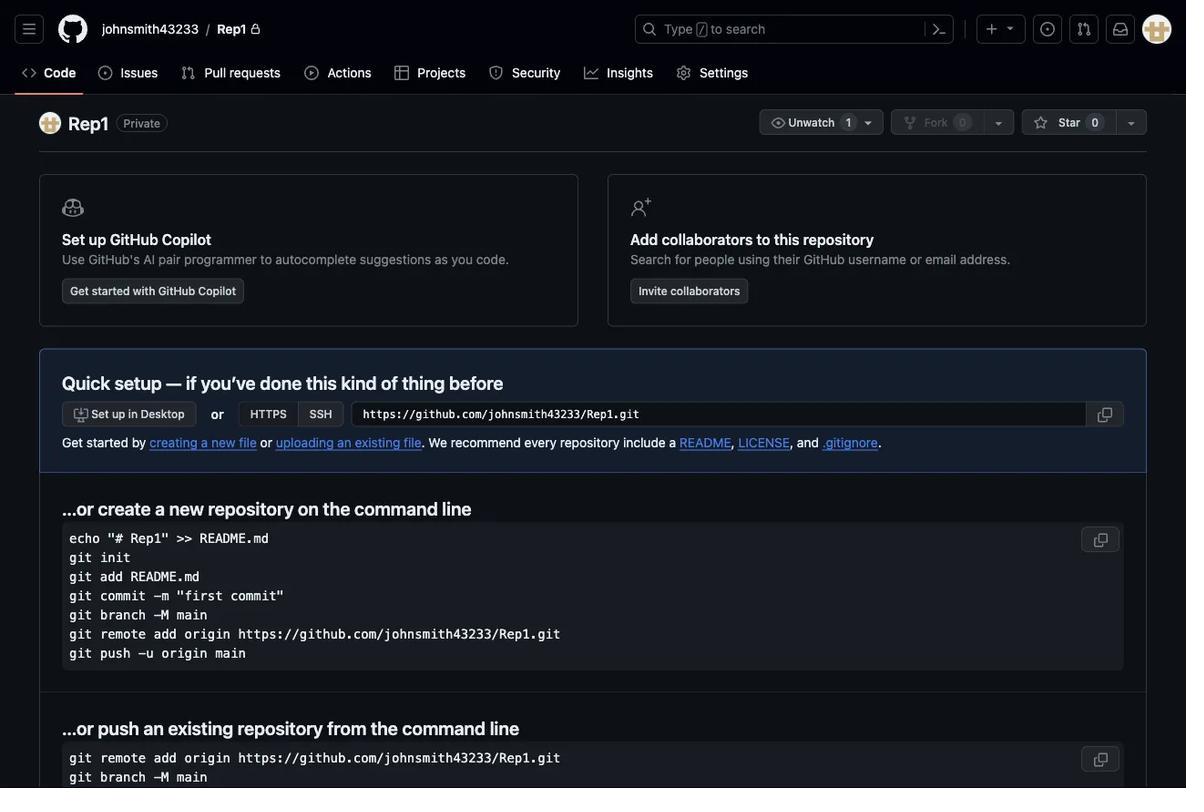 Task type: vqa. For each thing, say whether or not it's contained in the screenshot.
Customize Filters icon
no



Task type: locate. For each thing, give the bounding box(es) containing it.
existing
[[355, 435, 400, 450], [168, 717, 233, 739]]

0 right star
[[1092, 116, 1099, 128]]

1 horizontal spatial up
[[112, 408, 125, 421]]

origin right u
[[161, 646, 208, 661]]

and
[[797, 435, 819, 450]]

3 git from the top
[[69, 589, 92, 604]]

an down ssh button on the left
[[337, 435, 352, 450]]

0 vertical spatial push
[[100, 646, 131, 661]]

git pull request image left pull at the left
[[181, 66, 195, 80]]

1 remote from the top
[[100, 627, 146, 642]]

0 vertical spatial main
[[177, 608, 208, 623]]

0 horizontal spatial an
[[144, 717, 164, 739]]

this up their
[[774, 231, 800, 248]]

2 horizontal spatial to
[[757, 231, 771, 248]]

or down https button
[[260, 435, 272, 450]]

repository up username
[[803, 231, 874, 248]]

get inside "link"
[[70, 284, 89, 297]]

0 vertical spatial an
[[337, 435, 352, 450]]

pull requests
[[205, 65, 281, 80]]

git pull request image for issue opened icon
[[1077, 22, 1092, 36]]

get for get started by creating a new file or uploading an existing file .                we recommend every repository include a readme , license ,               and .gitignore .
[[62, 435, 83, 450]]

address.
[[960, 252, 1011, 267]]

1 vertical spatial get
[[62, 435, 83, 450]]

1 horizontal spatial a
[[201, 435, 208, 450]]

0 vertical spatial the
[[323, 498, 350, 519]]

2 vertical spatial to
[[260, 252, 272, 267]]

get down use
[[70, 284, 89, 297]]

pull requests link
[[174, 59, 290, 87]]

m inside echo "# rep1" >> readme.md git init git add readme.md git commit -m "first commit" git branch -m main git remote add origin https://github.com/johnsmith43233/rep1.git git push -u origin main
[[161, 608, 169, 623]]

1 vertical spatial new
[[169, 498, 204, 519]]

0 vertical spatial branch
[[100, 608, 146, 623]]

get started with github copilot
[[70, 284, 236, 297]]

readme.md down …or create a new repository on the command line on the bottom left of page
[[200, 531, 269, 546]]

github right their
[[804, 252, 845, 267]]

you've
[[201, 372, 256, 393]]

1 vertical spatial started
[[86, 435, 128, 450]]

invite collaborators
[[639, 284, 740, 297]]

1 horizontal spatial this
[[774, 231, 800, 248]]

0 horizontal spatial ,
[[731, 435, 735, 450]]

, left license
[[731, 435, 735, 450]]

readme
[[680, 435, 731, 450]]

/ inside type / to search
[[699, 24, 705, 36]]

1 vertical spatial this
[[306, 372, 337, 393]]

2 m from the top
[[161, 770, 169, 785]]

0 vertical spatial copilot
[[162, 231, 211, 248]]

repository left on
[[208, 498, 294, 519]]

collaborators up people
[[662, 231, 753, 248]]

get
[[70, 284, 89, 297], [62, 435, 83, 450]]

line
[[442, 498, 472, 519], [490, 717, 519, 739]]

quick
[[62, 372, 110, 393]]

set right desktop download image
[[91, 408, 109, 421]]

2 branch from the top
[[100, 770, 146, 785]]

readme.md
[[200, 531, 269, 546], [131, 570, 200, 585]]

1 vertical spatial git pull request image
[[181, 66, 195, 80]]

command for …or create a new repository on the command line
[[355, 498, 438, 519]]

branch inside echo "# rep1" >> readme.md git init git add readme.md git commit -m "first commit" git branch -m main git remote add origin https://github.com/johnsmith43233/rep1.git git push -u origin main
[[100, 608, 146, 623]]

this up ssh at bottom
[[306, 372, 337, 393]]

git pull request image right issue opened icon
[[1077, 22, 1092, 36]]

ai
[[143, 252, 155, 267]]

to
[[711, 21, 723, 36], [757, 231, 771, 248], [260, 252, 272, 267]]

issues
[[121, 65, 158, 80]]

creating
[[150, 435, 198, 450]]

get down desktop download image
[[62, 435, 83, 450]]

0 vertical spatial set
[[62, 231, 85, 248]]

1 horizontal spatial line
[[490, 717, 519, 739]]

2 vertical spatial github
[[158, 284, 195, 297]]

0 vertical spatial to
[[711, 21, 723, 36]]

copilot image
[[62, 197, 84, 219]]

git pull request image inside pull requests 'link'
[[181, 66, 195, 80]]

1 https://github.com/johnsmith43233/rep1.git from the top
[[238, 627, 561, 642]]

johnsmith43233 link
[[95, 15, 206, 44]]

a up rep1"
[[155, 498, 165, 519]]

repo forked image
[[903, 116, 917, 130]]

people
[[695, 252, 735, 267]]

1 horizontal spatial the
[[371, 717, 398, 739]]

2 horizontal spatial a
[[669, 435, 676, 450]]

.gitignore link
[[823, 435, 878, 450]]

settings link
[[669, 59, 757, 87]]

set up in desktop link
[[62, 401, 197, 427]]

or left email
[[910, 252, 922, 267]]

collaborators for invite
[[671, 284, 740, 297]]

0 horizontal spatial rep1
[[68, 112, 109, 133]]

/ up pull at the left
[[206, 21, 210, 36]]

set up github copilot use github's ai pair programmer to autocomplete suggestions as you code.
[[62, 231, 509, 267]]

github down pair
[[158, 284, 195, 297]]

file down https button
[[239, 435, 257, 450]]

up for github
[[89, 231, 106, 248]]

0 vertical spatial this
[[774, 231, 800, 248]]

. right and
[[878, 435, 882, 450]]

. left we
[[422, 435, 425, 450]]

collaborators inside add collaborators to this repository search for people using their github username or email address.
[[662, 231, 753, 248]]

collaborators for add
[[662, 231, 753, 248]]

add
[[100, 570, 123, 585], [154, 627, 177, 642], [154, 751, 177, 766]]

0 vertical spatial origin
[[184, 627, 231, 642]]

…or push an existing repository from the command line
[[62, 717, 519, 739]]

1 horizontal spatial file
[[404, 435, 422, 450]]

0
[[959, 116, 967, 128], [1092, 116, 1099, 128]]

the right from
[[371, 717, 398, 739]]

git remote add origin https://github.com/johnsmith43233/rep1.git git branch -m main
[[69, 751, 561, 785]]

0 horizontal spatial .
[[422, 435, 425, 450]]

1 vertical spatial main
[[215, 646, 246, 661]]

0 vertical spatial or
[[910, 252, 922, 267]]

0 vertical spatial m
[[161, 608, 169, 623]]

repository up git remote add origin https://github.com/johnsmith43233/rep1.git git branch -m main
[[238, 717, 323, 739]]

the right on
[[323, 498, 350, 519]]

0 vertical spatial get
[[70, 284, 89, 297]]

git pull request image
[[1077, 22, 1092, 36], [181, 66, 195, 80]]

an
[[337, 435, 352, 450], [144, 717, 164, 739]]

main
[[177, 608, 208, 623], [215, 646, 246, 661], [177, 770, 208, 785]]

0 vertical spatial existing
[[355, 435, 400, 450]]

a right the creating
[[201, 435, 208, 450]]

0 horizontal spatial line
[[442, 498, 472, 519]]

1 vertical spatial set
[[91, 408, 109, 421]]

1 horizontal spatial rep1 link
[[210, 15, 268, 44]]

the
[[323, 498, 350, 519], [371, 717, 398, 739]]

0 vertical spatial collaborators
[[662, 231, 753, 248]]

issues link
[[91, 59, 166, 87]]

private
[[124, 117, 160, 129]]

/ for johnsmith43233
[[206, 21, 210, 36]]

0 horizontal spatial to
[[260, 252, 272, 267]]

0 vertical spatial …or
[[62, 498, 94, 519]]

copilot down programmer at left
[[198, 284, 236, 297]]

started inside "link"
[[92, 284, 130, 297]]

1 vertical spatial command
[[402, 717, 486, 739]]

0 vertical spatial line
[[442, 498, 472, 519]]

issue opened image
[[98, 66, 112, 80]]

line for …or push an existing repository from the command line
[[490, 717, 519, 739]]

https://github.com/johnsmith43233/rep1.git inside git remote add origin https://github.com/johnsmith43233/rep1.git git branch -m main
[[238, 751, 561, 766]]

kind
[[341, 372, 377, 393]]

0 vertical spatial rep1
[[217, 21, 247, 36]]

1 branch from the top
[[100, 608, 146, 623]]

https://github.com/johnsmith43233/rep1.git
[[238, 627, 561, 642], [238, 751, 561, 766]]

/ for type
[[699, 24, 705, 36]]

a right include
[[669, 435, 676, 450]]

set inside "set up github copilot use github's ai pair programmer to autocomplete suggestions as you code."
[[62, 231, 85, 248]]

to left search
[[711, 21, 723, 36]]

homepage image
[[58, 15, 87, 44]]

programmer
[[184, 252, 257, 267]]

gear image
[[677, 66, 691, 80]]

we
[[429, 435, 447, 450]]

1 vertical spatial https://github.com/johnsmith43233/rep1.git
[[238, 751, 561, 766]]

2 https://github.com/johnsmith43233/rep1.git from the top
[[238, 751, 561, 766]]

0 vertical spatial command
[[355, 498, 438, 519]]

origin down …or push an existing repository from the command line
[[184, 751, 231, 766]]

0 vertical spatial git pull request image
[[1077, 22, 1092, 36]]

insights
[[607, 65, 653, 80]]

add collaborators to this repository search for people using their github username or email address.
[[631, 231, 1011, 267]]

1 vertical spatial line
[[490, 717, 519, 739]]

to right programmer at left
[[260, 252, 272, 267]]

rep1 left lock icon
[[217, 21, 247, 36]]

as
[[435, 252, 448, 267]]

0 vertical spatial github
[[110, 231, 158, 248]]

github inside "link"
[[158, 284, 195, 297]]

1 vertical spatial remote
[[100, 751, 146, 766]]

1 horizontal spatial ,
[[790, 435, 794, 450]]

rep1 right owner avatar
[[68, 112, 109, 133]]

1 , from the left
[[731, 435, 735, 450]]

on
[[298, 498, 319, 519]]

0 horizontal spatial or
[[211, 407, 224, 422]]

copilot up pair
[[162, 231, 211, 248]]

/
[[206, 21, 210, 36], [699, 24, 705, 36]]

the for from
[[371, 717, 398, 739]]

list containing johnsmith43233 /
[[95, 15, 624, 44]]

2 remote from the top
[[100, 751, 146, 766]]

commit
[[100, 589, 146, 604]]

eye image
[[771, 116, 786, 130]]

1 vertical spatial github
[[804, 252, 845, 267]]

command
[[355, 498, 438, 519], [402, 717, 486, 739]]

1 horizontal spatial set
[[91, 408, 109, 421]]

set for in
[[91, 408, 109, 421]]

1 0 from the left
[[959, 116, 967, 128]]

to for this
[[757, 231, 771, 248]]

username
[[848, 252, 907, 267]]

0 horizontal spatial up
[[89, 231, 106, 248]]

0 vertical spatial readme.md
[[200, 531, 269, 546]]

1 vertical spatial to
[[757, 231, 771, 248]]

1 vertical spatial push
[[98, 717, 139, 739]]

up up github's
[[89, 231, 106, 248]]

an down u
[[144, 717, 164, 739]]

1 vertical spatial m
[[161, 770, 169, 785]]

new right the creating
[[211, 435, 236, 450]]

origin down "first
[[184, 627, 231, 642]]

1 …or from the top
[[62, 498, 94, 519]]

set for github
[[62, 231, 85, 248]]

in
[[128, 408, 138, 421]]

before
[[449, 372, 504, 393]]

set up use
[[62, 231, 85, 248]]

1 m from the top
[[161, 608, 169, 623]]

1 vertical spatial or
[[211, 407, 224, 422]]

copilot
[[162, 231, 211, 248], [198, 284, 236, 297]]

1 horizontal spatial /
[[699, 24, 705, 36]]

origin
[[184, 627, 231, 642], [161, 646, 208, 661], [184, 751, 231, 766]]

…or create a new repository on the command line
[[62, 498, 472, 519]]

0 horizontal spatial new
[[169, 498, 204, 519]]

2 horizontal spatial or
[[910, 252, 922, 267]]

1 horizontal spatial git pull request image
[[1077, 22, 1092, 36]]

0 horizontal spatial 0
[[959, 116, 967, 128]]

1 horizontal spatial 0
[[1092, 116, 1099, 128]]

2 …or from the top
[[62, 717, 94, 739]]

u
[[146, 646, 154, 661]]

1 horizontal spatial an
[[337, 435, 352, 450]]

up for in
[[112, 408, 125, 421]]

up left "in"
[[112, 408, 125, 421]]

1 vertical spatial branch
[[100, 770, 146, 785]]

add this repository to a list image
[[1124, 116, 1139, 130]]

list
[[95, 15, 624, 44]]

0 horizontal spatial file
[[239, 435, 257, 450]]

-
[[154, 589, 161, 604], [154, 608, 161, 623], [138, 646, 146, 661], [154, 770, 161, 785]]

new up >>
[[169, 498, 204, 519]]

, left and
[[790, 435, 794, 450]]

copilot inside "set up github copilot use github's ai pair programmer to autocomplete suggestions as you code."
[[162, 231, 211, 248]]

push
[[100, 646, 131, 661], [98, 717, 139, 739]]

0 horizontal spatial git pull request image
[[181, 66, 195, 80]]

shield image
[[489, 66, 504, 80]]

or
[[910, 252, 922, 267], [211, 407, 224, 422], [260, 435, 272, 450]]

copy to clipboard image
[[1098, 408, 1113, 422], [1093, 533, 1108, 548]]

create
[[98, 498, 151, 519]]

up inside "set up github copilot use github's ai pair programmer to autocomplete suggestions as you code."
[[89, 231, 106, 248]]

insights link
[[577, 59, 662, 87]]

remote
[[100, 627, 146, 642], [100, 751, 146, 766]]

1 horizontal spatial or
[[260, 435, 272, 450]]

graph image
[[584, 66, 598, 80]]

,
[[731, 435, 735, 450], [790, 435, 794, 450]]

github up ai
[[110, 231, 158, 248]]

copy to clipboard image
[[1093, 753, 1108, 767]]

started left the 'by'
[[86, 435, 128, 450]]

collaborators down people
[[671, 284, 740, 297]]

1 vertical spatial an
[[144, 717, 164, 739]]

1 horizontal spatial to
[[711, 21, 723, 36]]

rep1 link up pull requests
[[210, 15, 268, 44]]

0 horizontal spatial /
[[206, 21, 210, 36]]

fork 0
[[925, 116, 967, 128]]

unwatch
[[786, 116, 838, 128]]

see your forks of this repository image
[[992, 116, 1007, 130]]

uploading an existing file link
[[276, 435, 422, 450]]

or inside add collaborators to this repository search for people using their github username or email address.
[[910, 252, 922, 267]]

/ right type
[[699, 24, 705, 36]]

2 vertical spatial main
[[177, 770, 208, 785]]

from
[[327, 717, 367, 739]]

for
[[675, 252, 691, 267]]

0 vertical spatial started
[[92, 284, 130, 297]]

2 git from the top
[[69, 570, 92, 585]]

rep1 link right owner avatar
[[68, 112, 109, 133]]

this
[[774, 231, 800, 248], [306, 372, 337, 393]]

0 vertical spatial https://github.com/johnsmith43233/rep1.git
[[238, 627, 561, 642]]

1 vertical spatial collaborators
[[671, 284, 740, 297]]

up
[[89, 231, 106, 248], [112, 408, 125, 421]]

Clone URL text field
[[351, 401, 1087, 427]]

repository inside add collaborators to this repository search for people using their github username or email address.
[[803, 231, 874, 248]]

0 vertical spatial add
[[100, 570, 123, 585]]

uploading
[[276, 435, 334, 450]]

collaborators
[[662, 231, 753, 248], [671, 284, 740, 297]]

1 vertical spatial up
[[112, 408, 125, 421]]

1 vertical spatial …or
[[62, 717, 94, 739]]

0 horizontal spatial the
[[323, 498, 350, 519]]

0 right fork
[[959, 116, 967, 128]]

0 horizontal spatial this
[[306, 372, 337, 393]]

file left we
[[404, 435, 422, 450]]

2 vertical spatial add
[[154, 751, 177, 766]]

license link
[[739, 435, 790, 450]]

readme.md up m
[[131, 570, 200, 585]]

0 vertical spatial remote
[[100, 627, 146, 642]]

2 vertical spatial origin
[[184, 751, 231, 766]]

8 git from the top
[[69, 770, 92, 785]]

code link
[[15, 59, 83, 87]]

m inside git remote add origin https://github.com/johnsmith43233/rep1.git git branch -m main
[[161, 770, 169, 785]]

1 horizontal spatial new
[[211, 435, 236, 450]]

1 vertical spatial existing
[[168, 717, 233, 739]]

started down github's
[[92, 284, 130, 297]]

2 0 from the left
[[1092, 116, 1099, 128]]

1 horizontal spatial rep1
[[217, 21, 247, 36]]

code.
[[476, 252, 509, 267]]

add
[[631, 231, 658, 248]]

lock image
[[250, 24, 261, 35]]

1 vertical spatial copy to clipboard image
[[1093, 533, 1108, 548]]

to up using
[[757, 231, 771, 248]]

or up creating a new file link
[[211, 407, 224, 422]]

m
[[161, 608, 169, 623], [161, 770, 169, 785]]

to inside add collaborators to this repository search for people using their github username or email address.
[[757, 231, 771, 248]]

actions link
[[297, 59, 380, 87]]

0 vertical spatial new
[[211, 435, 236, 450]]

1 horizontal spatial .
[[878, 435, 882, 450]]

rep1 link
[[210, 15, 268, 44], [68, 112, 109, 133]]

…or for …or create a new repository on the command line
[[62, 498, 94, 519]]

started for with
[[92, 284, 130, 297]]

/ inside johnsmith43233 /
[[206, 21, 210, 36]]

get for get started with github copilot
[[70, 284, 89, 297]]

7 git from the top
[[69, 751, 92, 766]]



Task type: describe. For each thing, give the bounding box(es) containing it.
done
[[260, 372, 302, 393]]

security
[[512, 65, 561, 80]]

type
[[664, 21, 693, 36]]

1 git from the top
[[69, 550, 92, 565]]

autocomplete
[[276, 252, 356, 267]]

invite collaborators link
[[631, 278, 749, 304]]

invite
[[639, 284, 668, 297]]

projects
[[418, 65, 466, 80]]

get started with github copilot link
[[62, 278, 244, 304]]

pair
[[158, 252, 181, 267]]

ssh
[[310, 408, 332, 421]]

search
[[726, 21, 766, 36]]

github's
[[88, 252, 140, 267]]

0 vertical spatial rep1 link
[[210, 15, 268, 44]]

setup
[[114, 372, 162, 393]]

echo
[[69, 531, 100, 546]]

their
[[774, 252, 800, 267]]

5 git from the top
[[69, 627, 92, 642]]

requests
[[230, 65, 281, 80]]

github inside add collaborators to this repository search for people using their github username or email address.
[[804, 252, 845, 267]]

- inside git remote add origin https://github.com/johnsmith43233/rep1.git git branch -m main
[[154, 770, 161, 785]]

0 horizontal spatial existing
[[168, 717, 233, 739]]

if
[[186, 372, 197, 393]]

push inside echo "# rep1" >> readme.md git init git add readme.md git commit -m "first commit" git branch -m main git remote add origin https://github.com/johnsmith43233/rep1.git git push -u origin main
[[100, 646, 131, 661]]

1 vertical spatial add
[[154, 627, 177, 642]]

1 vertical spatial rep1
[[68, 112, 109, 133]]

fork
[[925, 116, 948, 128]]

"#
[[108, 531, 123, 546]]

main inside git remote add origin https://github.com/johnsmith43233/rep1.git git branch -m main
[[177, 770, 208, 785]]

person add image
[[631, 197, 652, 219]]

star
[[1059, 116, 1081, 128]]

actions
[[328, 65, 372, 80]]

with
[[133, 284, 155, 297]]

1 vertical spatial readme.md
[[131, 570, 200, 585]]

license
[[739, 435, 790, 450]]

>>
[[177, 531, 192, 546]]

0 for fork 0
[[959, 116, 967, 128]]

include
[[623, 435, 666, 450]]

get started by creating a new file or uploading an existing file .                we recommend every repository include a readme , license ,               and .gitignore .
[[62, 435, 882, 450]]

https://github.com/johnsmith43233/rep1.git inside echo "# rep1" >> readme.md git init git add readme.md git commit -m "first commit" git branch -m main git remote add origin https://github.com/johnsmith43233/rep1.git git push -u origin main
[[238, 627, 561, 642]]

code image
[[22, 66, 36, 80]]

init
[[100, 550, 131, 565]]

code
[[44, 65, 76, 80]]

echo "# rep1" >> readme.md git init git add readme.md git commit -m "first commit" git branch -m main git remote add origin https://github.com/johnsmith43233/rep1.git git push -u origin main
[[69, 531, 561, 661]]

readme link
[[680, 435, 731, 450]]

commit"
[[231, 589, 284, 604]]

6 git from the top
[[69, 646, 92, 661]]

ssh button
[[298, 401, 344, 427]]

1 . from the left
[[422, 435, 425, 450]]

desktop download image
[[74, 408, 88, 422]]

2 file from the left
[[404, 435, 422, 450]]

suggestions
[[360, 252, 431, 267]]

the for on
[[323, 498, 350, 519]]

remote inside echo "# rep1" >> readme.md git init git add readme.md git commit -m "first commit" git branch -m main git remote add origin https://github.com/johnsmith43233/rep1.git git push -u origin main
[[100, 627, 146, 642]]

settings
[[700, 65, 748, 80]]

.gitignore
[[823, 435, 878, 450]]

git pull request image for issue opened image
[[181, 66, 195, 80]]

owner avatar image
[[39, 112, 61, 134]]

notifications image
[[1114, 22, 1128, 36]]

branch inside git remote add origin https://github.com/johnsmith43233/rep1.git git branch -m main
[[100, 770, 146, 785]]

security link
[[482, 59, 569, 87]]

to for search
[[711, 21, 723, 36]]

repository for add collaborators to this repository search for people using their github username or email address.
[[803, 231, 874, 248]]

add inside git remote add origin https://github.com/johnsmith43233/rep1.git git branch -m main
[[154, 751, 177, 766]]

rep1"
[[131, 531, 169, 546]]

projects link
[[387, 59, 474, 87]]

recommend
[[451, 435, 521, 450]]

set up in desktop
[[88, 408, 185, 421]]

1 horizontal spatial existing
[[355, 435, 400, 450]]

repository right the every
[[560, 435, 620, 450]]

johnsmith43233
[[102, 21, 199, 36]]

started for by
[[86, 435, 128, 450]]

email
[[926, 252, 957, 267]]

of
[[381, 372, 398, 393]]

m
[[161, 589, 169, 604]]

0 horizontal spatial a
[[155, 498, 165, 519]]

desktop
[[141, 408, 185, 421]]

repository for …or push an existing repository from the command line
[[238, 717, 323, 739]]

this inside add collaborators to this repository search for people using their github username or email address.
[[774, 231, 800, 248]]

copilot inside "link"
[[198, 284, 236, 297]]

2 . from the left
[[878, 435, 882, 450]]

https button
[[238, 401, 298, 427]]

github inside "set up github copilot use github's ai pair programmer to autocomplete suggestions as you code."
[[110, 231, 158, 248]]

1 vertical spatial origin
[[161, 646, 208, 661]]

—
[[166, 372, 182, 393]]

line for …or create a new repository on the command line
[[442, 498, 472, 519]]

https
[[250, 408, 287, 421]]

0 vertical spatial copy to clipboard image
[[1098, 408, 1113, 422]]

0 users starred this repository element
[[1085, 113, 1105, 131]]

"first
[[177, 589, 223, 604]]

every
[[524, 435, 557, 450]]

to inside "set up github copilot use github's ai pair programmer to autocomplete suggestions as you code."
[[260, 252, 272, 267]]

search
[[631, 252, 672, 267]]

triangle down image
[[1003, 21, 1018, 35]]

table image
[[395, 66, 409, 80]]

using
[[738, 252, 770, 267]]

you
[[452, 252, 473, 267]]

issue opened image
[[1041, 22, 1055, 36]]

2 vertical spatial or
[[260, 435, 272, 450]]

1 file from the left
[[239, 435, 257, 450]]

use
[[62, 252, 85, 267]]

plus image
[[985, 22, 1000, 36]]

repository for …or create a new repository on the command line
[[208, 498, 294, 519]]

by
[[132, 435, 146, 450]]

…or for …or push an existing repository from the command line
[[62, 717, 94, 739]]

play image
[[305, 66, 319, 80]]

command for …or push an existing repository from the command line
[[402, 717, 486, 739]]

remote inside git remote add origin https://github.com/johnsmith43233/rep1.git git branch -m main
[[100, 751, 146, 766]]

2 , from the left
[[790, 435, 794, 450]]

4 git from the top
[[69, 608, 92, 623]]

origin inside git remote add origin https://github.com/johnsmith43233/rep1.git git branch -m main
[[184, 751, 231, 766]]

command palette image
[[932, 22, 947, 36]]

type / to search
[[664, 21, 766, 36]]

1 vertical spatial rep1 link
[[68, 112, 109, 133]]

quick setup — if you've done this kind of thing before
[[62, 372, 504, 393]]

1
[[846, 116, 851, 128]]

creating a new file link
[[150, 435, 257, 450]]

star image
[[1034, 116, 1049, 130]]

pull
[[205, 65, 226, 80]]

star 0
[[1056, 116, 1099, 128]]

0 for star 0
[[1092, 116, 1099, 128]]



